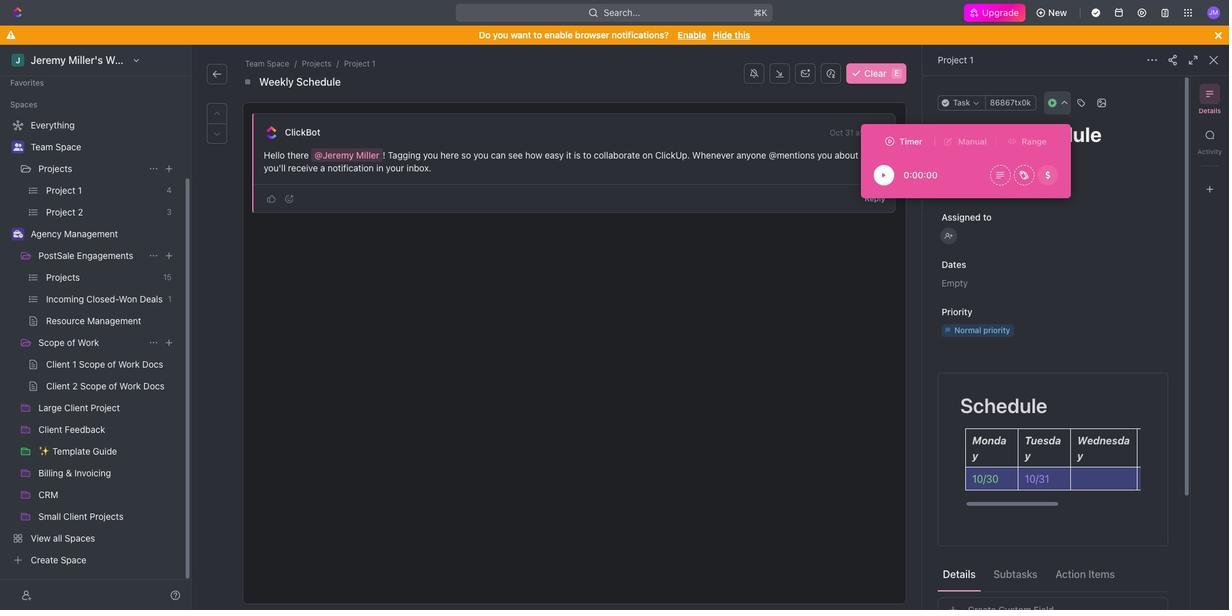 Task type: vqa. For each thing, say whether or not it's contained in the screenshot.
the bottom Space
yes



Task type: locate. For each thing, give the bounding box(es) containing it.
task sidebar navigation tab list
[[1196, 84, 1224, 200]]

2 / from the left
[[337, 59, 339, 69]]

0 horizontal spatial projects link
[[38, 159, 143, 179]]

you
[[493, 29, 508, 40], [423, 150, 438, 161], [474, 150, 489, 161], [817, 150, 832, 161]]

3 y from the left
[[1078, 451, 1083, 462]]

team right user group image
[[31, 141, 53, 152]]

team space link
[[243, 58, 292, 70], [31, 137, 177, 157]]

so
[[461, 150, 471, 161]]

enable
[[678, 29, 706, 40]]

0 horizontal spatial schedule
[[296, 76, 341, 88]]

to right "want"
[[534, 29, 542, 40]]

tree containing team space
[[5, 115, 179, 571]]

0 vertical spatial projects
[[302, 59, 332, 69]]

2 horizontal spatial to
[[983, 212, 992, 223]]

projects link up the weekly schedule link
[[299, 58, 334, 70]]

2 horizontal spatial y
[[1078, 451, 1083, 462]]

0 vertical spatial team
[[245, 59, 265, 69]]

sidebar navigation
[[0, 45, 191, 611]]

weekly schedule
[[259, 76, 341, 88]]

1
[[970, 54, 974, 65], [372, 59, 376, 69]]

0 vertical spatial schedule
[[296, 76, 341, 88]]

details inside the task sidebar navigation tab list
[[1199, 107, 1221, 115]]

0 horizontal spatial 1
[[372, 59, 376, 69]]

/
[[294, 59, 297, 69], [337, 59, 339, 69]]

schedule down team space / projects / project 1
[[296, 76, 341, 88]]

0 vertical spatial to
[[534, 29, 542, 40]]

favorites button
[[5, 76, 49, 91]]

space up the 'weekly'
[[267, 59, 289, 69]]

y
[[973, 451, 978, 462], [1025, 451, 1031, 462], [1078, 451, 1083, 462]]

@mentions
[[769, 150, 815, 161]]

project 1
[[938, 54, 974, 65]]

reply
[[865, 194, 885, 204]]

space for team space / projects / project 1
[[267, 59, 289, 69]]

projects link down team space
[[38, 159, 143, 179]]

wednesda
[[1078, 435, 1130, 447]]

1 vertical spatial team space link
[[31, 137, 177, 157]]

y inside monda y
[[973, 451, 978, 462]]

about
[[835, 150, 858, 161]]

0 horizontal spatial team space link
[[31, 137, 177, 157]]

work
[[78, 337, 99, 348]]

1 vertical spatial space
[[55, 141, 81, 152]]

oct 31 at 10:54
[[830, 128, 885, 138]]

reply button
[[860, 191, 891, 207]]

wednesda y
[[1078, 435, 1130, 462]]

1 y from the left
[[973, 451, 978, 462]]

space for team space
[[55, 141, 81, 152]]

details up activity
[[1199, 107, 1221, 115]]

2 y from the left
[[1025, 451, 1031, 462]]

86867tx0k button
[[985, 95, 1036, 111]]

engagements
[[77, 250, 133, 261]]

y down wednesda
[[1078, 451, 1083, 462]]

tuesda
[[1025, 435, 1061, 447]]

1 horizontal spatial /
[[337, 59, 339, 69]]

do
[[479, 29, 491, 40]]

team up the 'weekly'
[[245, 59, 265, 69]]

team space link inside sidebar navigation
[[31, 137, 177, 157]]

to right the is
[[583, 150, 591, 161]]

team inside "tree"
[[31, 141, 53, 152]]

browser
[[575, 29, 610, 40]]

projects down team space
[[38, 163, 72, 174]]

clear
[[864, 68, 887, 79]]

!
[[383, 150, 385, 161]]

hello
[[264, 150, 285, 161]]

1 vertical spatial projects
[[38, 163, 72, 174]]

1 horizontal spatial team
[[245, 59, 265, 69]]

1 vertical spatial team
[[31, 141, 53, 152]]

1 horizontal spatial 1
[[970, 54, 974, 65]]

manual
[[958, 136, 987, 146]]

details button
[[938, 563, 981, 586]]

1 horizontal spatial space
[[267, 59, 289, 69]]

y for wednesda y
[[1078, 451, 1083, 462]]

to right assigned on the right of the page
[[983, 212, 992, 223]]

new button
[[1031, 3, 1075, 23]]

schedule up monda
[[960, 394, 1048, 418]]

1 horizontal spatial schedule
[[960, 394, 1048, 418]]

details
[[1199, 107, 1221, 115], [943, 569, 976, 580]]

scope of work
[[38, 337, 99, 348]]

0 horizontal spatial y
[[973, 451, 978, 462]]

user group image
[[13, 143, 23, 151]]

scope
[[38, 337, 65, 348]]

y down monda
[[973, 451, 978, 462]]

0 vertical spatial space
[[267, 59, 289, 69]]

you up inbox.
[[423, 150, 438, 161]]

0 horizontal spatial space
[[55, 141, 81, 152]]

0 horizontal spatial details
[[943, 569, 976, 580]]

0 vertical spatial details
[[1199, 107, 1221, 115]]

clickbot button
[[284, 127, 321, 138]]

there
[[287, 150, 309, 161]]

monda
[[973, 435, 1007, 447]]

10/31
[[1025, 474, 1050, 485]]

space inside team space link
[[55, 141, 81, 152]]

postsale engagements
[[38, 250, 133, 261]]

a
[[320, 163, 325, 174]]

schedule
[[296, 76, 341, 88], [960, 394, 1048, 418]]

1 vertical spatial to
[[583, 150, 591, 161]]

team
[[245, 59, 265, 69], [31, 141, 53, 152]]

subtasks
[[994, 569, 1038, 580]]

project 1 link
[[938, 54, 974, 65], [342, 58, 378, 70]]

project 1 link up the weekly schedule link
[[342, 58, 378, 70]]

1 horizontal spatial projects
[[302, 59, 332, 69]]

agency management link
[[31, 224, 177, 245]]

action
[[1056, 569, 1086, 580]]

86867tx0k
[[990, 98, 1031, 108]]

y inside wednesda y
[[1078, 451, 1083, 462]]

0 horizontal spatial /
[[294, 59, 297, 69]]

project 1 link down upgrade link
[[938, 54, 974, 65]]

0 horizontal spatial team
[[31, 141, 53, 152]]

y inside tuesda y
[[1025, 451, 1031, 462]]

y down the tuesda
[[1025, 451, 1031, 462]]

at
[[856, 128, 863, 138]]

details left subtasks
[[943, 569, 976, 580]]

1 horizontal spatial team space link
[[243, 58, 292, 70]]

subtasks button
[[989, 563, 1043, 586]]

0 horizontal spatial project 1 link
[[342, 58, 378, 70]]

1 horizontal spatial y
[[1025, 451, 1031, 462]]

on
[[643, 150, 653, 161]]

10:54
[[865, 128, 885, 138]]

0 horizontal spatial projects
[[38, 163, 72, 174]]

projects up the weekly schedule link
[[302, 59, 332, 69]]

space
[[267, 59, 289, 69], [55, 141, 81, 152]]

receive
[[288, 163, 318, 174]]

0 horizontal spatial project
[[344, 59, 370, 69]]

tree
[[5, 115, 179, 571]]

space right user group image
[[55, 141, 81, 152]]

1 horizontal spatial projects link
[[299, 58, 334, 70]]

1 horizontal spatial project
[[938, 54, 967, 65]]

of
[[67, 337, 75, 348]]

1 horizontal spatial details
[[1199, 107, 1221, 115]]

to inside ! tagging you here so you can see how easy it is to collaborate on clickup. whenever anyone @mentions you about work, you'll receive a notification in your inbox.
[[583, 150, 591, 161]]

1 vertical spatial projects link
[[38, 159, 143, 179]]

easy
[[545, 150, 564, 161]]

you right so
[[474, 150, 489, 161]]

1 vertical spatial schedule
[[960, 394, 1048, 418]]

Edit task name text field
[[938, 122, 1168, 147]]

1 vertical spatial details
[[943, 569, 976, 580]]

e
[[895, 69, 899, 78]]

weekly schedule link
[[257, 74, 343, 90]]

upgrade link
[[964, 4, 1025, 22]]

tagging
[[388, 150, 421, 161]]

1 horizontal spatial to
[[583, 150, 591, 161]]

items
[[1089, 569, 1115, 580]]



Task type: describe. For each thing, give the bounding box(es) containing it.
whenever
[[692, 150, 734, 161]]

31
[[845, 128, 854, 138]]

0 horizontal spatial to
[[534, 29, 542, 40]]

postsale
[[38, 250, 74, 261]]

1 horizontal spatial project 1 link
[[938, 54, 974, 65]]

business time image
[[13, 230, 23, 238]]

work,
[[861, 150, 883, 161]]

favorites
[[10, 78, 44, 88]]

inbox.
[[407, 163, 431, 174]]

search...
[[604, 7, 641, 18]]

! tagging you here so you can see how easy it is to collaborate on clickup. whenever anyone @mentions you about work, you'll receive a notification in your inbox.
[[264, 150, 886, 174]]

oct
[[830, 128, 843, 138]]

anyone
[[737, 150, 766, 161]]

new
[[1048, 7, 1067, 18]]

0:00:00
[[904, 170, 938, 181]]

see
[[508, 150, 523, 161]]

clickbot
[[285, 127, 320, 138]]

enable
[[544, 29, 573, 40]]

team for team space
[[31, 141, 53, 152]]

postsale engagements link
[[38, 246, 143, 266]]

projects inside sidebar navigation
[[38, 163, 72, 174]]

⌘k
[[754, 7, 768, 18]]

notifications?
[[612, 29, 669, 40]]

management
[[64, 229, 118, 239]]

spaces
[[10, 100, 37, 109]]

how
[[525, 150, 542, 161]]

hide
[[713, 29, 732, 40]]

you'll
[[264, 163, 286, 174]]

agency
[[31, 229, 62, 239]]

1 / from the left
[[294, 59, 297, 69]]

do you want to enable browser notifications? enable hide this
[[479, 29, 750, 40]]

this
[[735, 29, 750, 40]]

it
[[566, 150, 572, 161]]

y for monda y
[[973, 451, 978, 462]]

scope of work link
[[38, 333, 143, 353]]

team for team space / projects / project 1
[[245, 59, 265, 69]]

status
[[942, 165, 969, 175]]

2 vertical spatial to
[[983, 212, 992, 223]]

activity
[[1198, 148, 1222, 156]]

here
[[441, 150, 459, 161]]

agency management
[[31, 229, 118, 239]]

0 vertical spatial team space link
[[243, 58, 292, 70]]

action items button
[[1050, 563, 1120, 586]]

0 vertical spatial projects link
[[299, 58, 334, 70]]

hello there
[[264, 150, 311, 161]]

details inside button
[[943, 569, 976, 580]]

upgrade
[[982, 7, 1019, 18]]

y for tuesda y
[[1025, 451, 1031, 462]]

assigned to
[[942, 212, 992, 223]]

priority
[[942, 307, 973, 318]]

action items
[[1056, 569, 1115, 580]]

want
[[511, 29, 531, 40]]

in
[[376, 163, 384, 174]]

10/30
[[973, 474, 999, 485]]

you right do
[[493, 29, 508, 40]]

range
[[1022, 136, 1047, 146]]

team space
[[31, 141, 81, 152]]

notification
[[328, 163, 374, 174]]

tuesda y
[[1025, 435, 1061, 462]]

monda y
[[973, 435, 1007, 462]]

timer
[[900, 136, 923, 146]]

tree inside sidebar navigation
[[5, 115, 179, 571]]

is
[[574, 150, 581, 161]]

you left about
[[817, 150, 832, 161]]

your
[[386, 163, 404, 174]]

dates
[[942, 259, 966, 270]]

collaborate
[[594, 150, 640, 161]]

assigned
[[942, 212, 981, 223]]

can
[[491, 150, 506, 161]]

clickup.
[[655, 150, 690, 161]]



